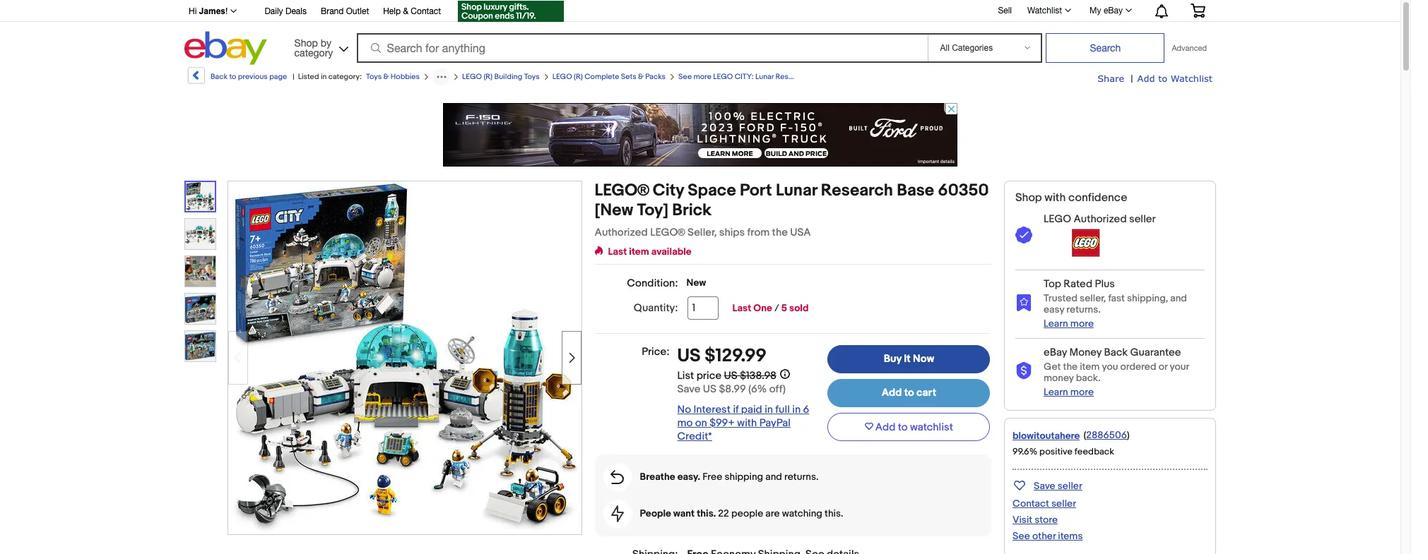 Task type: vqa. For each thing, say whether or not it's contained in the screenshot.
Lunar inside the LEGO® City Space Port Lunar Research Base 60350 [New Toy] Brick Authorized LEGO® Seller, ships from the USA
yes



Task type: locate. For each thing, give the bounding box(es) containing it.
blowitoutahere link
[[1013, 430, 1081, 442]]

to inside button
[[898, 421, 908, 434]]

price
[[697, 370, 722, 383]]

(r)
[[484, 72, 493, 81], [574, 72, 583, 81]]

(6%
[[749, 383, 767, 397]]

shop
[[295, 37, 318, 48], [1016, 192, 1043, 205]]

authorized inside lego® city space port lunar research base 60350 [new toy] brick authorized lego® seller, ships from the usa
[[595, 226, 648, 240]]

seller for save seller
[[1058, 481, 1083, 493]]

research inside lego® city space port lunar research base 60350 [new toy] brick authorized lego® seller, ships from the usa
[[821, 181, 894, 201]]

1 learn more link from the top
[[1044, 318, 1094, 330]]

[new
[[595, 201, 634, 221]]

0 horizontal spatial ebay
[[1044, 346, 1068, 360]]

0 vertical spatial research
[[776, 72, 809, 81]]

watchlist
[[911, 421, 954, 434]]

1 vertical spatial watchlist
[[1171, 73, 1213, 84]]

item down money
[[1080, 361, 1100, 373]]

add to cart
[[882, 387, 937, 400]]

contact seller visit store see other items
[[1013, 498, 1083, 543]]

0 horizontal spatial research
[[776, 72, 809, 81]]

add to watchlist button
[[828, 414, 991, 442]]

& for hobbies
[[383, 72, 389, 81]]

1 vertical spatial contact
[[1013, 498, 1050, 510]]

learn more link down 'money'
[[1044, 387, 1094, 399]]

1 vertical spatial and
[[766, 471, 783, 484]]

toys right "building"
[[524, 72, 540, 81]]

with details__icon image left easy
[[1016, 294, 1033, 312]]

the right get
[[1064, 361, 1078, 373]]

rated
[[1064, 278, 1093, 291]]

learn more link down easy
[[1044, 318, 1094, 330]]

& inside account navigation
[[403, 6, 409, 16]]

full
[[776, 404, 790, 417]]

in
[[321, 72, 327, 81], [765, 404, 773, 417], [793, 404, 801, 417]]

and right 'shipping,'
[[1171, 293, 1188, 305]]

& right sets
[[638, 72, 644, 81]]

save up no
[[678, 383, 701, 397]]

shop inside shop by category
[[295, 37, 318, 48]]

save seller button
[[1013, 478, 1083, 494]]

want
[[674, 508, 695, 520]]

0 vertical spatial add
[[1138, 73, 1156, 84]]

to inside share | add to watchlist
[[1159, 73, 1168, 84]]

in right listed
[[321, 72, 327, 81]]

0 horizontal spatial and
[[766, 471, 783, 484]]

1 horizontal spatial item
[[1080, 361, 1100, 373]]

outlet
[[346, 6, 369, 16]]

see more lego city: lunar research base (60350)
[[679, 72, 856, 81]]

0 horizontal spatial (r)
[[484, 72, 493, 81]]

1 vertical spatial returns.
[[785, 471, 819, 484]]

lego down shop with confidence in the top of the page
[[1044, 213, 1072, 226]]

the inside ebay money back guarantee get the item you ordered or your money back. learn more
[[1064, 361, 1078, 373]]

to left 'cart'
[[905, 387, 915, 400]]

picture 3 of 5 image
[[185, 257, 216, 287]]

1 vertical spatial save
[[1034, 481, 1056, 493]]

0 vertical spatial shop
[[295, 37, 318, 48]]

0 horizontal spatial &
[[383, 72, 389, 81]]

returns. up watching
[[785, 471, 819, 484]]

1 (r) from the left
[[484, 72, 493, 81]]

save up contact seller link
[[1034, 481, 1056, 493]]

to left watchlist
[[898, 421, 908, 434]]

0 horizontal spatial in
[[321, 72, 327, 81]]

help & contact link
[[383, 4, 441, 20]]

more down back.
[[1071, 387, 1094, 399]]

0 horizontal spatial last
[[608, 246, 627, 258]]

0 vertical spatial watchlist
[[1028, 6, 1063, 16]]

1 horizontal spatial see
[[1013, 531, 1031, 543]]

watchlist inside "link"
[[1028, 6, 1063, 16]]

0 vertical spatial returns.
[[1067, 304, 1101, 316]]

sets
[[621, 72, 637, 81]]

ebay right my
[[1104, 6, 1123, 16]]

share button
[[1098, 72, 1125, 86]]

more inside top rated plus trusted seller, fast shipping, and easy returns. learn more
[[1071, 318, 1094, 330]]

0 horizontal spatial lunar
[[756, 72, 774, 81]]

with left confidence
[[1045, 192, 1066, 205]]

shop for shop by category
[[295, 37, 318, 48]]

us up list
[[678, 346, 701, 368]]

to down the 'advanced' link
[[1159, 73, 1168, 84]]

lego left the city:
[[714, 72, 733, 81]]

picture 4 of 5 image
[[185, 294, 216, 325]]

and inside top rated plus trusted seller, fast shipping, and easy returns. learn more
[[1171, 293, 1188, 305]]

with details__icon image left breathe
[[611, 471, 624, 485]]

see more lego city: lunar research base (60350) link
[[679, 72, 856, 81]]

and right shipping in the bottom of the page
[[766, 471, 783, 484]]

top rated plus trusted seller, fast shipping, and easy returns. learn more
[[1044, 278, 1188, 330]]

lego (r) building toys link
[[462, 72, 540, 81]]

1 vertical spatial lego®
[[651, 226, 685, 240]]

more inside ebay money back guarantee get the item you ordered or your money back. learn more
[[1071, 387, 1094, 399]]

ebay up get
[[1044, 346, 1068, 360]]

picture 5 of 5 image
[[185, 332, 216, 362]]

0 vertical spatial back
[[211, 72, 228, 81]]

2 vertical spatial more
[[1071, 387, 1094, 399]]

with details__icon image for top rated plus
[[1016, 294, 1033, 312]]

with details__icon image left people
[[611, 506, 624, 523]]

add right share
[[1138, 73, 1156, 84]]

save inside button
[[1034, 481, 1056, 493]]

save for save us $8.99 (6% off)
[[678, 383, 701, 397]]

learn more link for rated
[[1044, 318, 1094, 330]]

see
[[679, 72, 692, 81], [1013, 531, 1031, 543]]

and
[[1171, 293, 1188, 305], [766, 471, 783, 484]]

back up "you"
[[1105, 346, 1128, 360]]

returns. down rated
[[1067, 304, 1101, 316]]

1 vertical spatial ebay
[[1044, 346, 1068, 360]]

1 vertical spatial seller
[[1058, 481, 1083, 493]]

0 horizontal spatial shop
[[295, 37, 318, 48]]

are
[[766, 508, 780, 520]]

0 horizontal spatial contact
[[411, 6, 441, 16]]

0 horizontal spatial with
[[738, 417, 757, 430]]

watching
[[782, 508, 823, 520]]

1 horizontal spatial contact
[[1013, 498, 1050, 510]]

to for previous
[[229, 72, 236, 81]]

lego® left the city
[[595, 181, 649, 201]]

$99+
[[710, 417, 735, 430]]

authorized down [new
[[595, 226, 648, 240]]

this. left 22
[[697, 508, 716, 520]]

0 vertical spatial item
[[629, 246, 649, 258]]

1 horizontal spatial |
[[1131, 73, 1134, 85]]

| right "share" button
[[1131, 73, 1134, 85]]

see down 'visit' on the right of page
[[1013, 531, 1031, 543]]

shop with confidence
[[1016, 192, 1128, 205]]

learn
[[1044, 318, 1069, 330], [1044, 387, 1069, 399]]

help & contact
[[383, 6, 441, 16]]

0 vertical spatial the
[[772, 226, 788, 240]]

authorized down confidence
[[1074, 213, 1127, 226]]

60350
[[938, 181, 989, 201]]

2 learn from the top
[[1044, 387, 1069, 399]]

1 this. from the left
[[697, 508, 716, 520]]

and inside us $129.99 main content
[[766, 471, 783, 484]]

1 vertical spatial learn more link
[[1044, 387, 1094, 399]]

lego® up available
[[651, 226, 685, 240]]

1 vertical spatial with
[[738, 417, 757, 430]]

(r) left "building"
[[484, 72, 493, 81]]

lego left "building"
[[462, 72, 482, 81]]

save
[[678, 383, 701, 397], [1034, 481, 1056, 493]]

daily deals link
[[265, 4, 307, 20]]

people
[[732, 508, 764, 520]]

2 (r) from the left
[[574, 72, 583, 81]]

add down add to cart link
[[876, 421, 896, 434]]

1 vertical spatial learn
[[1044, 387, 1069, 399]]

learn down easy
[[1044, 318, 1069, 330]]

add
[[1138, 73, 1156, 84], [882, 387, 902, 400], [876, 421, 896, 434]]

daily
[[265, 6, 283, 16]]

interest
[[694, 404, 731, 417]]

1 horizontal spatial us
[[703, 383, 717, 397]]

account navigation
[[181, 0, 1217, 24]]

1 vertical spatial more
[[1071, 318, 1094, 330]]

0 horizontal spatial the
[[772, 226, 788, 240]]

0 horizontal spatial lego®
[[595, 181, 649, 201]]

add inside share | add to watchlist
[[1138, 73, 1156, 84]]

0 vertical spatial base
[[810, 72, 827, 81]]

learn down 'money'
[[1044, 387, 1069, 399]]

us up interest
[[703, 383, 717, 397]]

learn inside top rated plus trusted seller, fast shipping, and easy returns. learn more
[[1044, 318, 1069, 330]]

0 horizontal spatial returns.
[[785, 471, 819, 484]]

1 horizontal spatial and
[[1171, 293, 1188, 305]]

in left 6
[[793, 404, 801, 417]]

shop right 60350
[[1016, 192, 1043, 205]]

$138.98
[[740, 370, 777, 383]]

1 horizontal spatial (r)
[[574, 72, 583, 81]]

1 vertical spatial add
[[882, 387, 902, 400]]

with details__icon image
[[1016, 227, 1033, 245], [1016, 294, 1033, 312], [1016, 363, 1033, 380], [611, 471, 624, 485], [611, 506, 624, 523]]

1 horizontal spatial toys
[[524, 72, 540, 81]]

1 toys from the left
[[366, 72, 382, 81]]

add inside button
[[876, 421, 896, 434]]

with details__icon image for lego authorized seller
[[1016, 227, 1033, 245]]

1 horizontal spatial research
[[821, 181, 894, 201]]

1 horizontal spatial back
[[1105, 346, 1128, 360]]

1 horizontal spatial last
[[733, 303, 752, 315]]

0 vertical spatial and
[[1171, 293, 1188, 305]]

no interest if paid in full in 6 mo on $99+ with paypal credit* link
[[678, 404, 810, 444]]

my ebay
[[1090, 6, 1123, 16]]

it
[[904, 353, 911, 366]]

lego left complete
[[553, 72, 572, 81]]

lunar for city:
[[756, 72, 774, 81]]

5
[[782, 303, 788, 315]]

|
[[293, 72, 295, 81], [1131, 73, 1134, 85]]

lunar right the city:
[[756, 72, 774, 81]]

1 learn from the top
[[1044, 318, 1069, 330]]

lego for lego authorized seller
[[1044, 213, 1072, 226]]

research for (60350)
[[776, 72, 809, 81]]

& left hobbies
[[383, 72, 389, 81]]

1 horizontal spatial the
[[1064, 361, 1078, 373]]

2 vertical spatial seller
[[1052, 498, 1077, 510]]

| listed in category:
[[293, 72, 362, 81]]

watchlist down the 'advanced' link
[[1171, 73, 1213, 84]]

your
[[1170, 361, 1190, 373]]

2 vertical spatial add
[[876, 421, 896, 434]]

0 horizontal spatial this.
[[697, 508, 716, 520]]

22
[[719, 508, 730, 520]]

1 horizontal spatial shop
[[1016, 192, 1043, 205]]

blowitoutahere
[[1013, 430, 1081, 442]]

(r) left complete
[[574, 72, 583, 81]]

us down $129.99
[[724, 370, 738, 383]]

back.
[[1077, 372, 1101, 385]]

0 horizontal spatial authorized
[[595, 226, 648, 240]]

1 vertical spatial the
[[1064, 361, 1078, 373]]

0 vertical spatial lunar
[[756, 72, 774, 81]]

0 vertical spatial contact
[[411, 6, 441, 16]]

to for watchlist
[[898, 421, 908, 434]]

back left previous
[[211, 72, 228, 81]]

1 vertical spatial research
[[821, 181, 894, 201]]

base inside lego® city space port lunar research base 60350 [new toy] brick authorized lego® seller, ships from the usa
[[897, 181, 935, 201]]

contact inside help & contact link
[[411, 6, 441, 16]]

contact seller link
[[1013, 498, 1077, 510]]

city
[[653, 181, 684, 201]]

1 vertical spatial item
[[1080, 361, 1100, 373]]

0 horizontal spatial see
[[679, 72, 692, 81]]

back to previous page link
[[187, 67, 287, 89]]

2 learn more link from the top
[[1044, 387, 1094, 399]]

buy it now link
[[828, 346, 991, 374]]

add down buy
[[882, 387, 902, 400]]

this. right watching
[[825, 508, 844, 520]]

| left listed
[[293, 72, 295, 81]]

1 horizontal spatial &
[[403, 6, 409, 16]]

watchlist inside share | add to watchlist
[[1171, 73, 1213, 84]]

shop left by at the left of page
[[295, 37, 318, 48]]

1 vertical spatial lunar
[[776, 181, 818, 201]]

0 vertical spatial learn
[[1044, 318, 1069, 330]]

0 horizontal spatial item
[[629, 246, 649, 258]]

toys right category:
[[366, 72, 382, 81]]

seller
[[1130, 213, 1156, 226], [1058, 481, 1083, 493], [1052, 498, 1077, 510]]

1 vertical spatial back
[[1105, 346, 1128, 360]]

watchlist right sell link in the right top of the page
[[1028, 6, 1063, 16]]

lunar
[[756, 72, 774, 81], [776, 181, 818, 201]]

(r) for complete
[[574, 72, 583, 81]]

one
[[754, 303, 773, 315]]

in left full
[[765, 404, 773, 417]]

shop for shop with confidence
[[1016, 192, 1043, 205]]

see right packs at the top left of the page
[[679, 72, 692, 81]]

lego for lego (r) building toys
[[462, 72, 482, 81]]

& for contact
[[403, 6, 409, 16]]

(r) for building
[[484, 72, 493, 81]]

with details__icon image left get
[[1016, 363, 1033, 380]]

learn more link
[[1044, 318, 1094, 330], [1044, 387, 1094, 399]]

list price us $138.98
[[678, 370, 777, 383]]

base left (60350) at right top
[[810, 72, 827, 81]]

2 horizontal spatial us
[[724, 370, 738, 383]]

1 vertical spatial last
[[733, 303, 752, 315]]

lego logo image
[[1044, 228, 1129, 258]]

contact right help
[[411, 6, 441, 16]]

to left previous
[[229, 72, 236, 81]]

0 vertical spatial learn more link
[[1044, 318, 1094, 330]]

save inside us $129.99 main content
[[678, 383, 701, 397]]

last down [new
[[608, 246, 627, 258]]

with details__icon image down shop with confidence in the top of the page
[[1016, 227, 1033, 245]]

to for cart
[[905, 387, 915, 400]]

lunar right port
[[776, 181, 818, 201]]

seller inside contact seller visit store see other items
[[1052, 498, 1077, 510]]

1 horizontal spatial lunar
[[776, 181, 818, 201]]

0 horizontal spatial watchlist
[[1028, 6, 1063, 16]]

category
[[295, 47, 333, 58]]

the left 'usa'
[[772, 226, 788, 240]]

1 horizontal spatial returns.
[[1067, 304, 1101, 316]]

0 horizontal spatial toys
[[366, 72, 382, 81]]

last left one
[[733, 303, 752, 315]]

learn inside ebay money back guarantee get the item you ordered or your money back. learn more
[[1044, 387, 1069, 399]]

0 vertical spatial with
[[1045, 192, 1066, 205]]

your shopping cart image
[[1191, 4, 1207, 18]]

1 vertical spatial base
[[897, 181, 935, 201]]

0 vertical spatial ebay
[[1104, 6, 1123, 16]]

my
[[1090, 6, 1102, 16]]

items
[[1059, 531, 1083, 543]]

quantity:
[[634, 302, 678, 315]]

1 vertical spatial shop
[[1016, 192, 1043, 205]]

None submit
[[1047, 33, 1165, 63]]

0 vertical spatial last
[[608, 246, 627, 258]]

1 horizontal spatial ebay
[[1104, 6, 1123, 16]]

seller inside button
[[1058, 481, 1083, 493]]

0 horizontal spatial base
[[810, 72, 827, 81]]

0 horizontal spatial save
[[678, 383, 701, 397]]

1 horizontal spatial save
[[1034, 481, 1056, 493]]

research
[[776, 72, 809, 81], [821, 181, 894, 201]]

more left the city:
[[694, 72, 712, 81]]

more down seller,
[[1071, 318, 1094, 330]]

Quantity: text field
[[688, 297, 719, 320]]

free
[[703, 471, 723, 484]]

mo
[[678, 417, 693, 430]]

see inside contact seller visit store see other items
[[1013, 531, 1031, 543]]

& right help
[[403, 6, 409, 16]]

positive
[[1040, 447, 1073, 458]]

lunar inside lego® city space port lunar research base 60350 [new toy] brick authorized lego® seller, ships from the usa
[[776, 181, 818, 201]]

1 horizontal spatial watchlist
[[1171, 73, 1213, 84]]

contact up "visit store" link
[[1013, 498, 1050, 510]]

item left available
[[629, 246, 649, 258]]

0 vertical spatial see
[[679, 72, 692, 81]]

with right $99+
[[738, 417, 757, 430]]

1 vertical spatial see
[[1013, 531, 1031, 543]]

&
[[403, 6, 409, 16], [383, 72, 389, 81], [638, 72, 644, 81]]

this.
[[697, 508, 716, 520], [825, 508, 844, 520]]

to
[[229, 72, 236, 81], [1159, 73, 1168, 84], [905, 387, 915, 400], [898, 421, 908, 434]]

ebay inside my ebay link
[[1104, 6, 1123, 16]]

toys
[[366, 72, 382, 81], [524, 72, 540, 81]]

base left 60350
[[897, 181, 935, 201]]

last for last item available
[[608, 246, 627, 258]]

1 horizontal spatial this.
[[825, 508, 844, 520]]

lego authorized seller
[[1044, 213, 1156, 226]]

plus
[[1095, 278, 1116, 291]]

1 horizontal spatial base
[[897, 181, 935, 201]]

0 horizontal spatial |
[[293, 72, 295, 81]]

1 horizontal spatial authorized
[[1074, 213, 1127, 226]]

paypal
[[760, 417, 791, 430]]

ebay inside ebay money back guarantee get the item you ordered or your money back. learn more
[[1044, 346, 1068, 360]]

get
[[1044, 361, 1061, 373]]

0 vertical spatial save
[[678, 383, 701, 397]]

money
[[1070, 346, 1102, 360]]



Task type: describe. For each thing, give the bounding box(es) containing it.
0 vertical spatial lego®
[[595, 181, 649, 201]]

breathe easy. free shipping and returns.
[[640, 471, 819, 484]]

easy.
[[678, 471, 701, 484]]

shop by category button
[[288, 31, 352, 62]]

2886506
[[1087, 430, 1128, 442]]

james
[[199, 6, 226, 16]]

no interest if paid in full in 6 mo on $99+ with paypal credit*
[[678, 404, 810, 444]]

or
[[1159, 361, 1168, 373]]

shop by category
[[295, 37, 333, 58]]

trusted
[[1044, 293, 1078, 305]]

add for add to watchlist
[[876, 421, 896, 434]]

returns. inside top rated plus trusted seller, fast shipping, and easy returns. learn more
[[1067, 304, 1101, 316]]

lego (r) complete sets & packs link
[[553, 72, 666, 81]]

with details__icon image for people want this.
[[611, 506, 624, 523]]

0 vertical spatial seller
[[1130, 213, 1156, 226]]

seller,
[[688, 226, 717, 240]]

save for save seller
[[1034, 481, 1056, 493]]

last one / 5 sold
[[733, 303, 809, 315]]

toys & hobbies link
[[366, 72, 420, 81]]

sell
[[999, 5, 1012, 15]]

0 horizontal spatial us
[[678, 346, 701, 368]]

credit*
[[678, 430, 712, 444]]

back to previous page
[[211, 72, 287, 81]]

see other items link
[[1013, 531, 1083, 543]]

base for (60350)
[[810, 72, 827, 81]]

lego (r) complete sets & packs
[[553, 72, 666, 81]]

condition:
[[627, 277, 678, 291]]

with inside no interest if paid in full in 6 mo on $99+ with paypal credit*
[[738, 417, 757, 430]]

packs
[[646, 72, 666, 81]]

available
[[652, 246, 692, 258]]

store
[[1035, 515, 1058, 527]]

back inside ebay money back guarantee get the item you ordered or your money back. learn more
[[1105, 346, 1128, 360]]

1 horizontal spatial lego®
[[651, 226, 685, 240]]

advanced link
[[1165, 34, 1215, 62]]

ships
[[720, 226, 745, 240]]

picture 2 of 5 image
[[185, 219, 216, 250]]

item inside us $129.99 main content
[[629, 246, 649, 258]]

!
[[226, 6, 228, 16]]

shop by category banner
[[181, 0, 1217, 69]]

brand outlet
[[321, 6, 369, 16]]

brick
[[673, 201, 712, 221]]

0 horizontal spatial back
[[211, 72, 228, 81]]

people
[[640, 508, 672, 520]]

advertisement region
[[443, 103, 958, 167]]

share | add to watchlist
[[1098, 73, 1213, 85]]

toys & hobbies
[[366, 72, 420, 81]]

us $129.99
[[678, 346, 767, 368]]

base for 60350
[[897, 181, 935, 201]]

city:
[[735, 72, 754, 81]]

0 vertical spatial more
[[694, 72, 712, 81]]

brand
[[321, 6, 344, 16]]

get the coupon image
[[458, 1, 564, 22]]

$8.99
[[719, 383, 746, 397]]

sold
[[790, 303, 809, 315]]

easy
[[1044, 304, 1065, 316]]

learn more link for money
[[1044, 387, 1094, 399]]

2 horizontal spatial &
[[638, 72, 644, 81]]

research for 60350
[[821, 181, 894, 201]]

2 this. from the left
[[825, 508, 844, 520]]

1 horizontal spatial with
[[1045, 192, 1066, 205]]

from
[[748, 226, 770, 240]]

complete
[[585, 72, 620, 81]]

ebay money back guarantee get the item you ordered or your money back. learn more
[[1044, 346, 1190, 399]]

guarantee
[[1131, 346, 1182, 360]]

2 toys from the left
[[524, 72, 540, 81]]

contact inside contact seller visit store see other items
[[1013, 498, 1050, 510]]

if
[[733, 404, 739, 417]]

lego for lego (r) complete sets & packs
[[553, 72, 572, 81]]

watchlist link
[[1020, 2, 1078, 19]]

feedback
[[1075, 447, 1115, 458]]

blowitoutahere ( 2886506 ) 99.6% positive feedback
[[1013, 430, 1130, 458]]

us $129.99 main content
[[595, 181, 992, 555]]

share
[[1098, 73, 1125, 84]]

1 horizontal spatial in
[[765, 404, 773, 417]]

other
[[1033, 531, 1056, 543]]

lunar for port
[[776, 181, 818, 201]]

save us $8.99 (6% off)
[[678, 383, 786, 397]]

seller,
[[1080, 293, 1107, 305]]

toy]
[[637, 201, 669, 221]]

money
[[1044, 372, 1074, 385]]

last for last one / 5 sold
[[733, 303, 752, 315]]

hi
[[189, 6, 197, 16]]

price:
[[642, 346, 670, 359]]

off)
[[770, 383, 786, 397]]

confidence
[[1069, 192, 1128, 205]]

help
[[383, 6, 401, 16]]

visit
[[1013, 515, 1033, 527]]

/
[[775, 303, 780, 315]]

paid
[[741, 404, 763, 417]]

with details__icon image for ebay money back guarantee
[[1016, 363, 1033, 380]]

buy
[[884, 353, 902, 366]]

add for add to cart
[[882, 387, 902, 400]]

breathe
[[640, 471, 676, 484]]

2 horizontal spatial in
[[793, 404, 801, 417]]

add to watchlist
[[876, 421, 954, 434]]

list
[[678, 370, 694, 383]]

sell link
[[992, 5, 1019, 15]]

Search for anything text field
[[359, 35, 926, 62]]

(
[[1084, 430, 1087, 442]]

item inside ebay money back guarantee get the item you ordered or your money back. learn more
[[1080, 361, 1100, 373]]

hi james !
[[189, 6, 228, 16]]

no
[[678, 404, 692, 417]]

lego® city space port lunar research base 60350 [new toy] brick authorized lego® seller, ships from the usa
[[595, 181, 989, 240]]

seller for contact seller visit store see other items
[[1052, 498, 1077, 510]]

cart
[[917, 387, 937, 400]]

none submit inside shop by category banner
[[1047, 33, 1165, 63]]

port
[[740, 181, 772, 201]]

returns. inside us $129.99 main content
[[785, 471, 819, 484]]

ordered
[[1121, 361, 1157, 373]]

lego® city space port lunar research base 60350 [new toy] brick - picture 1 of 5 image
[[230, 182, 580, 535]]

with details__icon image for breathe easy.
[[611, 471, 624, 485]]

2886506 link
[[1087, 430, 1128, 442]]

hobbies
[[391, 72, 420, 81]]

picture 1 of 5 image
[[186, 182, 215, 211]]

the inside lego® city space port lunar research base 60350 [new toy] brick authorized lego® seller, ships from the usa
[[772, 226, 788, 240]]



